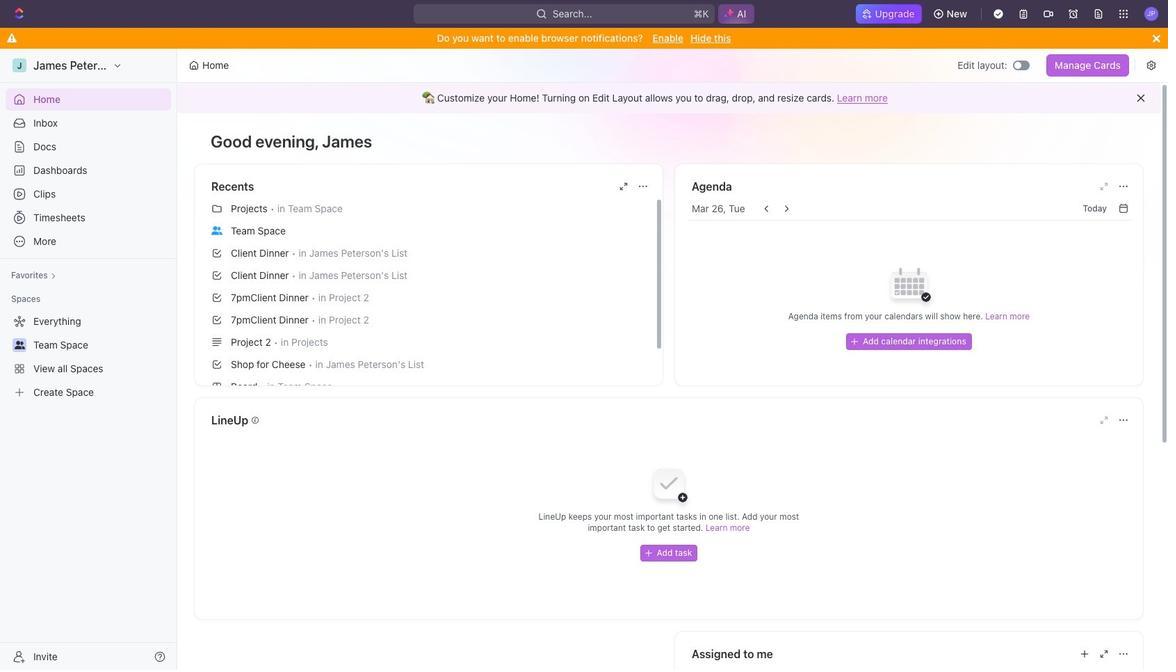 Task type: vqa. For each thing, say whether or not it's contained in the screenshot.
user group icon to the right
yes



Task type: locate. For each thing, give the bounding box(es) containing it.
tree
[[6, 310, 171, 404]]

alert
[[177, 83, 1161, 113]]

tree inside sidebar navigation
[[6, 310, 171, 404]]

user group image
[[14, 341, 25, 349]]

james peterson's workspace, , element
[[13, 58, 26, 72]]



Task type: describe. For each thing, give the bounding box(es) containing it.
user group image
[[212, 226, 223, 235]]

sidebar navigation
[[0, 49, 180, 670]]



